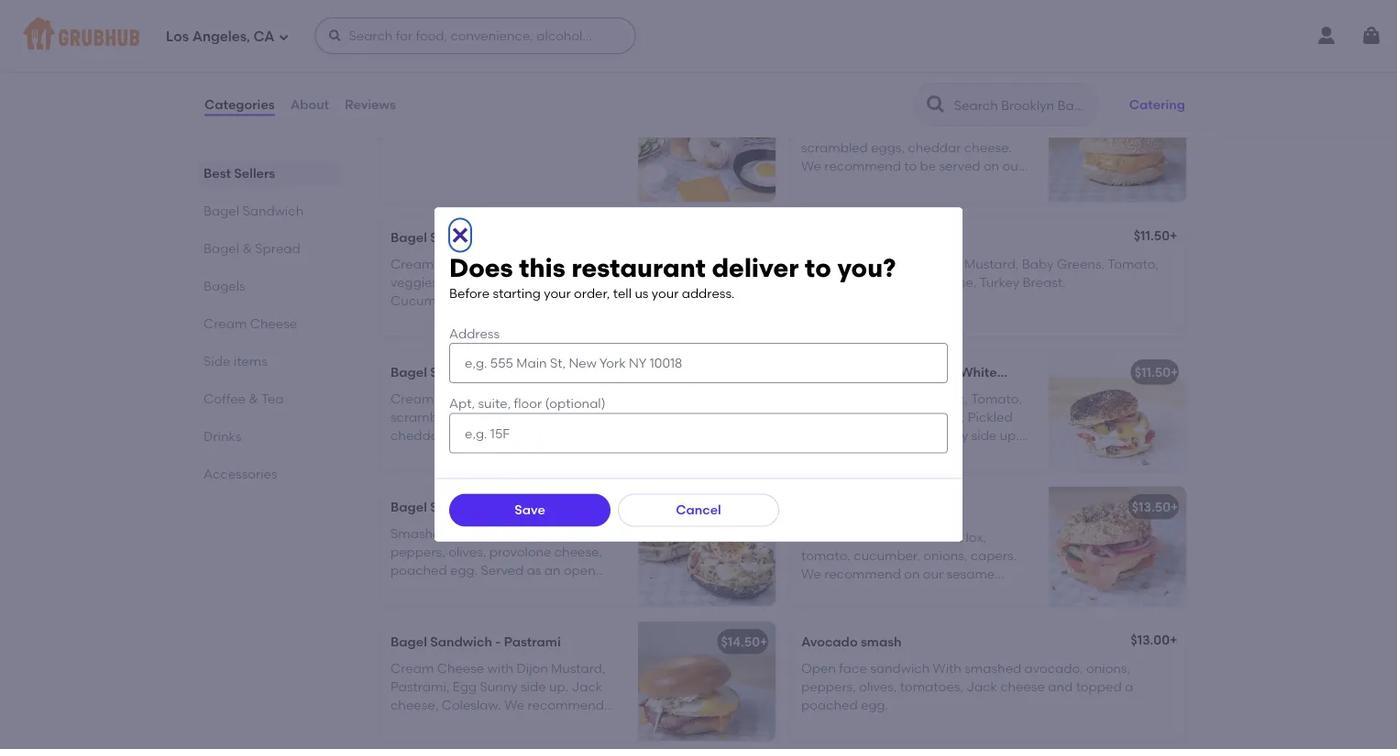 Task type: vqa. For each thing, say whether or not it's contained in the screenshot.
Grubhub+ membership
no



Task type: describe. For each thing, give the bounding box(es) containing it.
bagel sandwich - bacon egg avocado & cheese
[[391, 365, 693, 380]]

we inside cream cheese with garlic, tomato, avocado, white fish salad, pickled onions, capers, egg sunny side up. we recommend in our everything bagel
[[802, 447, 822, 462]]

cream for cream cheese with herbs, lox, tomato, cucumber, onions, capers. we recommend on our sesame bagel.
[[802, 529, 845, 545]]

on inside cream cheese with herbs, lox, tomato, cucumber, onions, capers. we recommend on our sesame bagel.
[[905, 566, 920, 582]]

apt,
[[449, 396, 475, 411]]

bagel sandwich - veggie image
[[638, 218, 776, 337]]

poached inside smashed avocado with shallots, peppers, olives, provolone cheese, poached egg. served as an open face sandwich. we recommend to use our plain bagel.
[[391, 563, 447, 578]]

egg. inside smashed avocado with shallots, peppers, olives, provolone cheese, poached egg. served as an open face sandwich. we recommend to use our plain bagel.
[[450, 563, 478, 578]]

be inside cream cheese with dijon mustard, pastrami, egg sunny side up, jack cheese, coleslaw. we recommend to be served on our jalapeno cheese bagel.
[[407, 716, 423, 732]]

bagel for pastrami
[[391, 634, 427, 650]]

scrambled
[[802, 140, 868, 155]]

1 horizontal spatial $13.00
[[1131, 633, 1170, 648]]

sandwich up you?
[[802, 230, 864, 246]]

coleslaw.
[[442, 698, 501, 713]]

accessories tab
[[204, 464, 332, 483]]

our inside cream cheese with garlic, scrambled eggs, cheddar cheese. we recommend to be served on our everything bagel
[[1003, 158, 1023, 174]]

restaurant
[[572, 252, 706, 283]]

egg inside cream cheese with garlic, tomato, avocado, white fish salad, pickled onions, capers, egg sunny side up. we recommend in our everything bagel
[[904, 428, 928, 444]]

0 vertical spatial $13.00 +
[[721, 500, 768, 515]]

cheddar
[[908, 140, 962, 155]]

egg inside button
[[548, 365, 572, 380]]

Search Brooklyn Bagel Bakery search field
[[953, 96, 1093, 114]]

best for best sellers
[[204, 165, 231, 181]]

bagel for avocado
[[391, 500, 427, 515]]

e,g. 15F search field
[[449, 413, 948, 453]]

garlic,
[[928, 391, 969, 406]]

catering
[[1130, 97, 1186, 112]]

our inside smashed avocado with shallots, peppers, olives, provolone cheese, poached egg. served as an open face sandwich. we recommend to use our plain bagel.
[[415, 600, 436, 616]]

pastrami
[[504, 634, 561, 650]]

$10.50 +
[[1132, 95, 1179, 111]]

cancel button
[[618, 494, 780, 527]]

pickled up "order,"
[[559, 256, 604, 272]]

recommend inside smashed avocado with shallots, peppers, olives, provolone cheese, poached egg. served as an open face sandwich. we recommend to use our plain bagel.
[[511, 581, 588, 597]]

bagel sandwich inside tab
[[204, 203, 304, 218]]

open
[[802, 660, 836, 676]]

- for bagel sandwich - veggie
[[496, 230, 501, 246]]

save
[[515, 502, 546, 518]]

our inside cream cheese with garlic, tomato, avocado, white fish salad, pickled onions, capers, egg sunny side up. we recommend in our everything bagel
[[919, 447, 939, 462]]

does this restaurant deliver to you? before starting your order, tell us your address.
[[449, 252, 896, 301]]

side
[[204, 353, 231, 369]]

cheese for cream cheese
[[250, 316, 297, 331]]

cucumber.
[[391, 293, 460, 309]]

smashed
[[391, 526, 449, 541]]

$14.50 +
[[721, 634, 768, 650]]

on inside cream cheese with garlic, scrambled eggs, cheddar cheese. we recommend to be served on our everything bagel
[[984, 158, 1000, 174]]

cucumber,
[[854, 548, 921, 563]]

cheese inside button
[[648, 365, 693, 380]]

ca
[[254, 29, 275, 45]]

cream for cream cheese with dijon mustard, pastrami, egg sunny side up, jack cheese, coleslaw. we recommend to be served on our jalapeno cheese bagel.
[[391, 660, 434, 676]]

build
[[504, 99, 536, 114]]

cheese for cream cheese with dijon mustard, baby greens, tomato, pickled onions, brie cheese, turkey breast.
[[848, 256, 895, 272]]

- for bagel sandwich -  egg & cheese
[[906, 95, 912, 111]]

baby
[[1022, 256, 1054, 272]]

side items
[[204, 353, 268, 369]]

1 vertical spatial $13.00 +
[[1131, 633, 1178, 648]]

face inside open face sandwich  with smashed avocado, onions, peppers, olives, tomatoes, jack cheese and topped a poached egg.
[[840, 660, 867, 676]]

cheese,
[[927, 275, 977, 290]]

with for bagel sandwich - avocado smash
[[511, 526, 537, 541]]

sunny inside cream cheese with garlic, tomato, avocado, white fish salad, pickled onions, capers, egg sunny side up. we recommend in our everything bagel
[[931, 428, 969, 444]]

cream for cream cheese with dijon mustard, baby greens, tomato, pickled onions, brie cheese, turkey breast.
[[802, 256, 845, 272]]

egg. inside open face sandwich  with smashed avocado, onions, peppers, olives, tomatoes, jack cheese and topped a poached egg.
[[861, 698, 889, 713]]

a
[[1125, 679, 1134, 695]]

white inside cream cheese with garlic, tomato, avocado, white fish salad, pickled onions, capers, egg sunny side up. we recommend in our everything bagel
[[864, 409, 900, 425]]

bagel sandwich -  egg & cheese image
[[1049, 83, 1187, 202]]

bagel inside cream cheese with garlic, scrambled eggs, cheddar cheese. we recommend to be served on our everything bagel
[[870, 177, 906, 193]]

we inside cream cheese with dijon mustard, pastrami, egg sunny side up, jack cheese, coleslaw. we recommend to be served on our jalapeno cheese bagel.
[[505, 698, 525, 713]]

pickled inside cream cheese with garlic, tomato, avocado, white fish salad, pickled onions, capers, egg sunny side up. we recommend in our everything bagel
[[968, 409, 1013, 425]]

on inside cream cheese with dijon mustard, pastrami, egg sunny side up, jack cheese, coleslaw. we recommend to be served on our jalapeno cheese bagel.
[[470, 716, 486, 732]]

with inside cream cheese with dijon mustard, baby greens, tomato, pickled onions, brie cheese, turkey breast.
[[898, 256, 927, 272]]

up,
[[549, 679, 569, 695]]

2 vertical spatial avocado
[[802, 634, 858, 650]]

tomato,
[[802, 548, 851, 563]]

los
[[166, 29, 189, 45]]

1 vertical spatial $11.50 +
[[1135, 365, 1179, 380]]

0 horizontal spatial smash
[[564, 500, 605, 515]]

- for bagel sandwich - avocado smash
[[496, 500, 501, 515]]

reviews
[[345, 97, 396, 112]]

bagel for veggie
[[391, 230, 427, 246]]

best sellers tab
[[204, 163, 332, 183]]

sandwich for bacon
[[430, 365, 493, 380]]

avocado inside the bagel sandwich - bacon egg avocado & cheese button
[[575, 365, 632, 380]]

be inside cream cheese with garlic, scrambled eggs, cheddar cheese. we recommend to be served on our everything bagel
[[920, 158, 937, 174]]

veggies,
[[391, 275, 442, 290]]

1 horizontal spatial smash
[[861, 634, 902, 650]]

bagel sandwich - build your own
[[391, 99, 598, 114]]

this
[[519, 252, 566, 283]]

bagel sandwich - smoke white fish salad image
[[1049, 352, 1187, 472]]

sandwich up bagel sandwich - build your own in the top left of the page
[[437, 40, 532, 63]]

cancel
[[676, 502, 722, 518]]

coffee & tea tab
[[204, 389, 332, 408]]

avocado,
[[1025, 660, 1084, 676]]

svg image
[[1361, 25, 1383, 47]]

cream for cream cheese veggie with pickled veggies, tomato, pickled onions, cucumber.
[[391, 256, 434, 272]]

cream cheese tab
[[204, 314, 332, 333]]

salad,
[[927, 409, 965, 425]]

recommend inside cream cheese with dijon mustard, pastrami, egg sunny side up, jack cheese, coleslaw. we recommend to be served on our jalapeno cheese bagel.
[[528, 698, 604, 713]]

$13.50
[[1132, 500, 1171, 515]]

in
[[905, 447, 915, 462]]

$10.50
[[1132, 95, 1171, 111]]

everything
[[802, 177, 867, 193]]

cheese left bagel.
[[391, 735, 438, 749]]

bacon
[[504, 365, 545, 380]]

topped
[[1076, 679, 1122, 695]]

best sellers
[[204, 165, 275, 181]]

with inside cream cheese with herbs, lox, tomato, cucumber, onions, capers. we recommend on our sesame bagel.
[[896, 529, 922, 545]]

bagel sandwich - lox image
[[1049, 487, 1187, 606]]

shallots,
[[540, 526, 591, 541]]

- up you?
[[867, 230, 872, 246]]

categories button
[[204, 72, 276, 138]]

cheese right the search icon
[[956, 95, 1003, 111]]

turkey inside cream cheese with dijon mustard, baby greens, tomato, pickled onions, brie cheese, turkey breast.
[[980, 275, 1020, 290]]

pickled down veggie
[[499, 275, 544, 290]]

bagel. inside cream cheese with herbs, lox, tomato, cucumber, onions, capers. we recommend on our sesame bagel.
[[802, 585, 841, 601]]

1 vertical spatial $11.50
[[1135, 365, 1171, 380]]

reviews button
[[344, 72, 397, 138]]

& up cheese,
[[919, 230, 929, 246]]

bagel sandwich - pastrami
[[391, 634, 561, 650]]

your inside "button"
[[539, 99, 566, 114]]

face inside smashed avocado with shallots, peppers, olives, provolone cheese, poached egg. served as an open face sandwich. we recommend to use our plain bagel.
[[391, 581, 419, 597]]

1 horizontal spatial svg image
[[328, 28, 342, 43]]

2 horizontal spatial svg image
[[449, 224, 471, 246]]

order,
[[574, 285, 610, 301]]

own
[[569, 99, 598, 114]]

open
[[564, 563, 596, 578]]

use
[[391, 600, 412, 616]]

plain
[[439, 600, 470, 616]]

veggie
[[504, 230, 548, 246]]

cream inside 'tab'
[[204, 316, 247, 331]]

peppers, inside smashed avocado with shallots, peppers, olives, provolone cheese, poached egg. served as an open face sandwich. we recommend to use our plain bagel.
[[391, 544, 446, 560]]

onions, inside cream cheese with garlic, tomato, avocado, white fish salad, pickled onions, capers, egg sunny side up. we recommend in our everything bagel
[[802, 428, 849, 444]]

pastrami,
[[391, 679, 450, 695]]

cream cheese with dijon mustard, baby greens, tomato, pickled onions, brie cheese, turkey breast.
[[802, 256, 1159, 290]]

tea
[[261, 391, 284, 406]]

0 vertical spatial $11.50 +
[[1134, 228, 1178, 244]]

1 vertical spatial avocado
[[504, 500, 561, 515]]

sellers
[[234, 165, 275, 181]]

tomato, inside cream cheese veggie with pickled veggies, tomato, pickled onions, cucumber.
[[445, 275, 496, 290]]

cheese, inside cream cheese with dijon mustard, pastrami, egg sunny side up, jack cheese, coleslaw. we recommend to be served on our jalapeno cheese bagel.
[[391, 698, 439, 713]]

cream cheese with garlic, scrambled eggs, cheddar cheese. we recommend to be served on our everything bagel
[[802, 121, 1023, 193]]

bagel for smoke
[[802, 365, 838, 380]]

veggie
[[485, 256, 527, 272]]

& inside coffee & tea tab
[[249, 391, 259, 406]]

an
[[545, 563, 561, 578]]

suite,
[[478, 396, 511, 411]]

our inside cream cheese with dijon mustard, pastrami, egg sunny side up, jack cheese, coleslaw. we recommend to be served on our jalapeno cheese bagel.
[[489, 716, 510, 732]]

we inside cream cheese with herbs, lox, tomato, cucumber, onions, capers. we recommend on our sesame bagel.
[[802, 566, 822, 582]]

salad
[[1029, 365, 1064, 380]]

angeles,
[[192, 29, 250, 45]]

bagel sandwich - avocado smash
[[391, 500, 605, 515]]

cheese for veggies,
[[437, 256, 482, 272]]

cream cheese
[[204, 316, 297, 331]]

to inside cream cheese with garlic, scrambled eggs, cheddar cheese. we recommend to be served on our everything bagel
[[905, 158, 917, 174]]

jalapeno
[[513, 716, 573, 732]]

bagel & spread tab
[[204, 238, 332, 258]]

bagel.
[[441, 735, 480, 749]]

up.
[[1000, 428, 1020, 444]]

bagel inside bagel & spread tab
[[204, 240, 239, 256]]

avocado smash
[[802, 634, 902, 650]]



Task type: locate. For each thing, give the bounding box(es) containing it.
1 horizontal spatial white
[[960, 365, 998, 380]]

0 vertical spatial with
[[898, 256, 927, 272]]

pickled
[[559, 256, 604, 272], [499, 275, 544, 290], [802, 275, 847, 290], [968, 409, 1013, 425]]

dijon inside cream cheese with dijon mustard, pastrami, egg sunny side up, jack cheese, coleslaw. we recommend to be served on our jalapeno cheese bagel.
[[517, 660, 548, 676]]

- for bagel sandwich - smoke white fish salad
[[906, 365, 912, 380]]

side inside cream cheese with garlic, tomato, avocado, white fish salad, pickled onions, capers, egg sunny side up. we recommend in our everything bagel
[[972, 428, 997, 444]]

with for bagel sandwich -  egg & cheese
[[896, 121, 922, 137]]

recommend down an
[[511, 581, 588, 597]]

seller
[[839, 481, 869, 494]]

bagel sandwich - build your own image
[[638, 83, 776, 202]]

0 horizontal spatial face
[[391, 581, 419, 597]]

drinks tab
[[204, 426, 332, 446]]

bagel sandwich tab
[[204, 201, 332, 220]]

poached
[[391, 563, 447, 578], [802, 698, 858, 713]]

served inside cream cheese with garlic, scrambled eggs, cheddar cheese. we recommend to be served on our everything bagel
[[940, 158, 981, 174]]

& inside bagel & spread tab
[[242, 240, 252, 256]]

onions, inside open face sandwich  with smashed avocado, onions, peppers, olives, tomatoes, jack cheese and topped a poached egg.
[[1087, 660, 1131, 676]]

1 vertical spatial egg.
[[861, 698, 889, 713]]

cheese.
[[965, 140, 1013, 155]]

0 vertical spatial tomato,
[[1108, 256, 1159, 272]]

best inside tab
[[204, 165, 231, 181]]

$13.00 up 'a'
[[1131, 633, 1170, 648]]

olives, down sandwich
[[860, 679, 897, 695]]

1 horizontal spatial bagel.
[[802, 585, 841, 601]]

1 horizontal spatial brie
[[932, 230, 957, 246]]

open face sandwich  with smashed avocado, onions, peppers, olives, tomatoes, jack cheese and topped a poached egg.
[[802, 660, 1134, 713]]

sunny inside cream cheese with dijon mustard, pastrami, egg sunny side up, jack cheese, coleslaw. we recommend to be served on our jalapeno cheese bagel.
[[480, 679, 518, 695]]

jack inside open face sandwich  with smashed avocado, onions, peppers, olives, tomatoes, jack cheese and topped a poached egg.
[[967, 679, 998, 695]]

jack for tomatoes,
[[967, 679, 998, 695]]

1 vertical spatial mustard,
[[551, 660, 606, 676]]

bagel
[[870, 177, 906, 193], [802, 465, 838, 481]]

turkey left breast. on the right top
[[980, 275, 1020, 290]]

1 horizontal spatial best
[[813, 481, 836, 494]]

1 horizontal spatial side
[[972, 428, 997, 444]]

sunny down "salad,"
[[931, 428, 969, 444]]

1 vertical spatial cheese,
[[391, 698, 439, 713]]

1 horizontal spatial onions,
[[802, 428, 849, 444]]

cheese, up open in the bottom left of the page
[[555, 544, 603, 560]]

categories
[[205, 97, 275, 112]]

1 horizontal spatial jack
[[967, 679, 998, 695]]

&
[[943, 95, 952, 111], [919, 230, 929, 246], [242, 240, 252, 256], [635, 365, 645, 380], [249, 391, 259, 406]]

we inside cream cheese with garlic, scrambled eggs, cheddar cheese. we recommend to be served on our everything bagel
[[802, 158, 822, 174]]

us
[[635, 285, 649, 301]]

our inside cream cheese with herbs, lox, tomato, cucumber, onions, capers. we recommend on our sesame bagel.
[[923, 566, 944, 582]]

$13.50 +
[[1132, 500, 1179, 515]]

white up capers,
[[864, 409, 900, 425]]

on
[[984, 158, 1000, 174], [905, 566, 920, 582], [470, 716, 486, 732]]

1 vertical spatial with
[[933, 660, 962, 676]]

recommend down the cucumber,
[[825, 566, 901, 582]]

$11.50
[[1134, 228, 1170, 244], [1135, 365, 1171, 380]]

recommend down up,
[[528, 698, 604, 713]]

your down the this
[[544, 285, 571, 301]]

1 vertical spatial white
[[864, 409, 900, 425]]

and
[[1049, 679, 1073, 695]]

$13.00 +
[[721, 500, 768, 515], [1131, 633, 1178, 648]]

+
[[1171, 95, 1179, 111], [1170, 228, 1178, 244], [1171, 365, 1179, 380], [760, 500, 768, 515], [1171, 500, 1179, 515], [1170, 633, 1178, 648], [760, 634, 768, 650]]

egg. down sandwich
[[861, 698, 889, 713]]

0 horizontal spatial dijon
[[517, 660, 548, 676]]

pickled up up.
[[968, 409, 1013, 425]]

0 horizontal spatial turkey
[[875, 230, 916, 246]]

deliver
[[712, 252, 799, 283]]

1 horizontal spatial olives,
[[860, 679, 897, 695]]

& left spread
[[242, 240, 252, 256]]

cheese
[[956, 95, 1003, 111], [848, 256, 895, 272], [250, 316, 297, 331], [848, 391, 895, 406], [437, 660, 485, 676], [391, 735, 438, 749]]

0 horizontal spatial bagel
[[802, 465, 838, 481]]

- for bagel sandwich - pastrami
[[496, 634, 501, 650]]

turkey
[[875, 230, 916, 246], [980, 275, 1020, 290]]

bagel sandwich - pastrami image
[[638, 622, 776, 741]]

(optional)
[[545, 396, 606, 411]]

bagel sandwich - bacon egg avocado & cheese image
[[638, 352, 776, 472]]

our left sesame
[[923, 566, 944, 582]]

dijon up cheese,
[[930, 256, 962, 272]]

cheese down "bagel sandwich - pastrami"
[[437, 660, 485, 676]]

sesame
[[947, 566, 995, 582]]

cream inside cream cheese veggie with pickled veggies, tomato, pickled onions, cucumber.
[[391, 256, 434, 272]]

cream cheese with garlic, tomato, avocado, white fish salad, pickled onions, capers, egg sunny side up. we recommend in our everything bagel
[[802, 391, 1023, 481]]

olives, down the avocado
[[449, 544, 486, 560]]

sandwich
[[871, 660, 930, 676]]

best left the sellers
[[204, 165, 231, 181]]

e,g. 555 Main St, New York NY 10018 search field
[[449, 343, 948, 383]]

everything
[[942, 447, 1008, 462]]

bagels
[[204, 278, 245, 293]]

1 horizontal spatial $13.00 +
[[1131, 633, 1178, 648]]

bagel & spread
[[204, 240, 301, 256]]

sandwich for veggie
[[430, 230, 493, 246]]

served inside cream cheese with dijon mustard, pastrami, egg sunny side up, jack cheese, coleslaw. we recommend to be served on our jalapeno cheese bagel.
[[426, 716, 467, 732]]

face up use
[[391, 581, 419, 597]]

& inside the bagel sandwich - bacon egg avocado & cheese button
[[635, 365, 645, 380]]

0 horizontal spatial cheese,
[[391, 698, 439, 713]]

1 vertical spatial side
[[521, 679, 546, 695]]

1 horizontal spatial avocado
[[575, 365, 632, 380]]

tomato, inside cream cheese with garlic, tomato, avocado, white fish salad, pickled onions, capers, egg sunny side up. we recommend in our everything bagel
[[972, 391, 1023, 406]]

cream inside cream cheese with herbs, lox, tomato, cucumber, onions, capers. we recommend on our sesame bagel.
[[802, 529, 845, 545]]

to down eggs,
[[905, 158, 917, 174]]

face
[[391, 581, 419, 597], [840, 660, 867, 676]]

eggs,
[[871, 140, 905, 155]]

cheese for tomato,
[[848, 529, 893, 545]]

bagel up best seller
[[802, 465, 838, 481]]

0 vertical spatial avocado
[[575, 365, 632, 380]]

face down avocado smash
[[840, 660, 867, 676]]

recommend inside cream cheese with garlic, tomato, avocado, white fish salad, pickled onions, capers, egg sunny side up. we recommend in our everything bagel
[[825, 447, 901, 462]]

to left you?
[[805, 252, 832, 283]]

mustard, for bagel sandwich - pastrami
[[551, 660, 606, 676]]

sandwich inside "button"
[[430, 99, 493, 114]]

cream for cream cheese with garlic, tomato, avocado, white fish salad, pickled onions, capers, egg sunny side up. we recommend in our everything bagel
[[802, 391, 845, 406]]

cream inside cream cheese with garlic, scrambled eggs, cheddar cheese. we recommend to be served on our everything bagel
[[802, 121, 845, 137]]

1 vertical spatial sunny
[[480, 679, 518, 695]]

bagel for bacon
[[391, 365, 427, 380]]

egg.
[[450, 563, 478, 578], [861, 698, 889, 713]]

jack inside cream cheese with dijon mustard, pastrami, egg sunny side up, jack cheese, coleslaw. we recommend to be served on our jalapeno cheese bagel.
[[572, 679, 603, 695]]

0 horizontal spatial side
[[521, 679, 546, 695]]

tomato, inside cream cheese with dijon mustard, baby greens, tomato, pickled onions, brie cheese, turkey breast.
[[1108, 256, 1159, 272]]

on down coleslaw.
[[470, 716, 486, 732]]

1 horizontal spatial tomato,
[[972, 391, 1023, 406]]

0 vertical spatial onions,
[[924, 548, 968, 563]]

0 horizontal spatial onions,
[[547, 275, 594, 290]]

bagel
[[376, 40, 432, 63], [802, 95, 838, 111], [391, 99, 427, 114], [204, 203, 239, 218], [391, 230, 427, 246], [204, 240, 239, 256], [391, 365, 427, 380], [802, 365, 838, 380], [391, 500, 427, 515], [391, 634, 427, 650]]

avocado up "(optional)"
[[575, 365, 632, 380]]

2 horizontal spatial tomato,
[[1108, 256, 1159, 272]]

our down cheese.
[[1003, 158, 1023, 174]]

mustard, inside cream cheese with dijon mustard, baby greens, tomato, pickled onions, brie cheese, turkey breast.
[[965, 256, 1019, 272]]

with down bagel sandwich -  egg & cheese at right
[[896, 121, 922, 137]]

sandwich for egg
[[841, 95, 903, 111]]

cheese up the cucumber,
[[848, 529, 893, 545]]

sandwich for build
[[430, 99, 493, 114]]

1 horizontal spatial bagel
[[870, 177, 906, 193]]

cheese inside open face sandwich  with smashed avocado, onions, peppers, olives, tomatoes, jack cheese and topped a poached egg.
[[1001, 679, 1046, 695]]

items
[[234, 353, 268, 369]]

onions,
[[547, 275, 594, 290], [850, 275, 897, 290], [802, 428, 849, 444]]

bagel sandwich - avocado smash image
[[638, 487, 776, 606]]

cheese for eggs,
[[848, 121, 893, 137]]

1 vertical spatial $13.00
[[1131, 633, 1170, 648]]

mustard, for sandwich - turkey & brie
[[965, 256, 1019, 272]]

0 horizontal spatial best
[[204, 165, 231, 181]]

side left up,
[[521, 679, 546, 695]]

1 horizontal spatial turkey
[[980, 275, 1020, 290]]

onions, inside cream cheese veggie with pickled veggies, tomato, pickled onions, cucumber.
[[547, 275, 594, 290]]

best left seller
[[813, 481, 836, 494]]

1 vertical spatial olives,
[[860, 679, 897, 695]]

sandwich for smoke
[[841, 365, 903, 380]]

cheese inside cream cheese with dijon mustard, baby greens, tomato, pickled onions, brie cheese, turkey breast.
[[848, 256, 895, 272]]

olives, inside open face sandwich  with smashed avocado, onions, peppers, olives, tomatoes, jack cheese and topped a poached egg.
[[860, 679, 897, 695]]

poached down open
[[802, 698, 858, 713]]

1 vertical spatial poached
[[802, 698, 858, 713]]

with down the sandwich - turkey & brie
[[898, 256, 927, 272]]

smashed avocado with shallots, peppers, olives, provolone cheese, poached egg. served as an open face sandwich. we recommend to use our plain bagel.
[[391, 526, 603, 616]]

& down us
[[635, 365, 645, 380]]

cream up scrambled
[[802, 121, 845, 137]]

with inside smashed avocado with shallots, peppers, olives, provolone cheese, poached egg. served as an open face sandwich. we recommend to use our plain bagel.
[[511, 526, 537, 541]]

1 horizontal spatial dijon
[[930, 256, 962, 272]]

mustard, up up,
[[551, 660, 606, 676]]

your
[[539, 99, 566, 114], [544, 285, 571, 301], [652, 285, 679, 301]]

bagel. down the tomato,
[[802, 585, 841, 601]]

0 vertical spatial cheese,
[[555, 544, 603, 560]]

we down served
[[488, 581, 508, 597]]

0 horizontal spatial be
[[407, 716, 423, 732]]

dijon
[[930, 256, 962, 272], [517, 660, 548, 676]]

coffee
[[204, 391, 246, 406]]

bagel sandwich - smoke white fish salad
[[802, 365, 1064, 380]]

1 vertical spatial peppers,
[[802, 679, 856, 695]]

0 horizontal spatial $13.00 +
[[721, 500, 768, 515]]

cream inside cream cheese with garlic, tomato, avocado, white fish salad, pickled onions, capers, egg sunny side up. we recommend in our everything bagel
[[802, 391, 845, 406]]

cream down the sandwich - turkey & brie
[[802, 256, 845, 272]]

cream cheese veggie with pickled veggies, tomato, pickled onions, cucumber.
[[391, 256, 604, 309]]

0 horizontal spatial served
[[426, 716, 467, 732]]

0 vertical spatial turkey
[[875, 230, 916, 246]]

bagel inside bagel sandwich - build your own "button"
[[391, 99, 427, 114]]

about button
[[290, 72, 330, 138]]

floor
[[514, 396, 542, 411]]

cheese for cream cheese with dijon mustard, pastrami, egg sunny side up, jack cheese, coleslaw. we recommend to be served on our jalapeno cheese bagel.
[[437, 660, 485, 676]]

about
[[290, 97, 329, 112]]

recommend down eggs,
[[825, 158, 901, 174]]

served
[[481, 563, 524, 578]]

egg. up sandwich.
[[450, 563, 478, 578]]

best
[[204, 165, 231, 181], [813, 481, 836, 494]]

1 vertical spatial be
[[407, 716, 423, 732]]

brie inside cream cheese with dijon mustard, baby greens, tomato, pickled onions, brie cheese, turkey breast.
[[900, 275, 923, 290]]

& up garlic,
[[943, 95, 952, 111]]

cheese for cream cheese with garlic, tomato, avocado, white fish salad, pickled onions, capers, egg sunny side up. we recommend in our everything bagel
[[848, 391, 895, 406]]

cream cheese with dijon mustard, pastrami, egg sunny side up, jack cheese, coleslaw. we recommend to be served on our jalapeno cheese bagel.
[[391, 660, 606, 749]]

0 vertical spatial white
[[960, 365, 998, 380]]

bagel sandwich down the sellers
[[204, 203, 304, 218]]

1 vertical spatial served
[[426, 716, 467, 732]]

bagel sandwich -  egg & cheese
[[802, 95, 1003, 111]]

be down the "cheddar"
[[920, 158, 937, 174]]

spread
[[255, 240, 301, 256]]

dijon down the pastrami
[[517, 660, 548, 676]]

- left bacon
[[496, 365, 501, 380]]

onions, inside cream cheese with herbs, lox, tomato, cucumber, onions, capers. we recommend on our sesame bagel.
[[924, 548, 968, 563]]

starting
[[493, 285, 541, 301]]

bagel inside cream cheese with garlic, tomato, avocado, white fish salad, pickled onions, capers, egg sunny side up. we recommend in our everything bagel
[[802, 465, 838, 481]]

onions, inside cream cheese with dijon mustard, baby greens, tomato, pickled onions, brie cheese, turkey breast.
[[850, 275, 897, 290]]

0 horizontal spatial peppers,
[[391, 544, 446, 560]]

we down avocado,
[[802, 447, 822, 462]]

0 vertical spatial on
[[984, 158, 1000, 174]]

los angeles, ca
[[166, 29, 275, 45]]

$13.00 + down e,g. 15f search box
[[721, 500, 768, 515]]

$13.00 down e,g. 15f search box
[[721, 500, 760, 515]]

with up the provolone
[[511, 526, 537, 541]]

bagel down eggs,
[[870, 177, 906, 193]]

capers,
[[852, 428, 901, 444]]

- for bagel sandwich - build your own
[[496, 99, 501, 114]]

0 vertical spatial $13.00
[[721, 500, 760, 515]]

save button
[[449, 494, 611, 527]]

$14.50
[[721, 634, 760, 650]]

cream up avocado,
[[802, 391, 845, 406]]

smash
[[564, 500, 605, 515], [861, 634, 902, 650]]

cheese inside 'tab'
[[250, 316, 297, 331]]

- left the pastrami
[[496, 634, 501, 650]]

bagel inside the bagel sandwich - bacon egg avocado & cheese button
[[391, 365, 427, 380]]

1 horizontal spatial poached
[[802, 698, 858, 713]]

on down the cucumber,
[[905, 566, 920, 582]]

1 vertical spatial bagel sandwich
[[204, 203, 304, 218]]

1 jack from the left
[[572, 679, 603, 695]]

0 vertical spatial smash
[[564, 500, 605, 515]]

main navigation navigation
[[0, 0, 1398, 72]]

- left smoke
[[906, 365, 912, 380]]

cream
[[802, 121, 845, 137], [391, 256, 434, 272], [802, 256, 845, 272], [204, 316, 247, 331], [802, 391, 845, 406], [802, 529, 845, 545], [391, 660, 434, 676]]

tomato, down fish on the right
[[972, 391, 1023, 406]]

1 vertical spatial brie
[[900, 275, 923, 290]]

0 horizontal spatial poached
[[391, 563, 447, 578]]

dijon for with
[[517, 660, 548, 676]]

with for bagel sandwich - smoke white fish salad
[[898, 391, 925, 406]]

jack right up,
[[572, 679, 603, 695]]

0 horizontal spatial jack
[[572, 679, 603, 695]]

sandwich.
[[422, 581, 485, 597]]

egg inside cream cheese with dijon mustard, pastrami, egg sunny side up, jack cheese, coleslaw. we recommend to be served on our jalapeno cheese bagel.
[[453, 679, 477, 695]]

cheese inside cream cheese with garlic, tomato, avocado, white fish salad, pickled onions, capers, egg sunny side up. we recommend in our everything bagel
[[848, 391, 895, 406]]

fish
[[903, 409, 924, 425]]

0 horizontal spatial olives,
[[449, 544, 486, 560]]

with inside open face sandwich  with smashed avocado, onions, peppers, olives, tomatoes, jack cheese and topped a poached egg.
[[933, 660, 962, 676]]

egg up "(optional)"
[[548, 365, 572, 380]]

$13.00
[[721, 500, 760, 515], [1131, 633, 1170, 648]]

0 horizontal spatial egg.
[[450, 563, 478, 578]]

jack for up,
[[572, 679, 603, 695]]

dijon inside cream cheese with dijon mustard, baby greens, tomato, pickled onions, brie cheese, turkey breast.
[[930, 256, 962, 272]]

bagel for build
[[391, 99, 427, 114]]

peppers, inside open face sandwich  with smashed avocado, onions, peppers, olives, tomatoes, jack cheese and topped a poached egg.
[[802, 679, 856, 695]]

1 horizontal spatial sunny
[[931, 428, 969, 444]]

bagel sandwich
[[376, 40, 532, 63], [204, 203, 304, 218]]

0 horizontal spatial svg image
[[278, 32, 289, 43]]

0 vertical spatial poached
[[391, 563, 447, 578]]

1 horizontal spatial cheese,
[[555, 544, 603, 560]]

0 vertical spatial $11.50
[[1134, 228, 1170, 244]]

address.
[[682, 285, 735, 301]]

capers.
[[971, 548, 1017, 563]]

apt, suite, floor (optional)
[[449, 396, 606, 411]]

as
[[527, 563, 542, 578]]

our down coleslaw.
[[489, 716, 510, 732]]

onions, up topped
[[1087, 660, 1131, 676]]

- up the avocado
[[496, 500, 501, 515]]

bagel inside bagel sandwich tab
[[204, 203, 239, 218]]

sandwich down plain
[[430, 634, 493, 650]]

0 horizontal spatial tomato,
[[445, 275, 496, 290]]

with for bagel sandwich - pastrami
[[488, 660, 514, 676]]

- left build
[[496, 99, 501, 114]]

bagel sandwich - build your own button
[[380, 83, 776, 202]]

0 vertical spatial bagel
[[870, 177, 906, 193]]

recommend inside cream cheese with garlic, scrambled eggs, cheddar cheese. we recommend to be served on our everything bagel
[[825, 158, 901, 174]]

1 vertical spatial bagel
[[802, 465, 838, 481]]

poached inside open face sandwich  with smashed avocado, onions, peppers, olives, tomatoes, jack cheese and topped a poached egg.
[[802, 698, 858, 713]]

1 vertical spatial on
[[905, 566, 920, 582]]

garlic,
[[925, 121, 964, 137]]

1 vertical spatial tomato,
[[445, 275, 496, 290]]

- for bagel sandwich - bacon egg avocado & cheese
[[496, 365, 501, 380]]

catering button
[[1122, 84, 1194, 125]]

with inside cream cheese with garlic, scrambled eggs, cheddar cheese. we recommend to be served on our everything bagel
[[896, 121, 922, 137]]

cream for cream cheese with garlic, scrambled eggs, cheddar cheese. we recommend to be served on our everything bagel
[[802, 121, 845, 137]]

with up fish
[[898, 391, 925, 406]]

served
[[940, 158, 981, 174], [426, 716, 467, 732]]

to inside cream cheese with dijon mustard, pastrami, egg sunny side up, jack cheese, coleslaw. we recommend to be served on our jalapeno cheese bagel.
[[391, 716, 404, 732]]

0 vertical spatial brie
[[932, 230, 957, 246]]

cheese down the sandwich - turkey & brie
[[848, 256, 895, 272]]

cream cheese with herbs, lox, tomato, cucumber, onions, capers. we recommend on our sesame bagel.
[[802, 529, 1017, 601]]

search icon image
[[925, 94, 947, 116]]

0 horizontal spatial avocado
[[504, 500, 561, 515]]

olives, inside smashed avocado with shallots, peppers, olives, provolone cheese, poached egg. served as an open face sandwich. we recommend to use our plain bagel.
[[449, 544, 486, 560]]

0 horizontal spatial bagel.
[[473, 600, 512, 616]]

avocado up open
[[802, 634, 858, 650]]

provolone
[[490, 544, 552, 560]]

on down cheese.
[[984, 158, 1000, 174]]

sandwich inside tab
[[242, 203, 304, 218]]

peppers, down open
[[802, 679, 856, 695]]

0 vertical spatial best
[[204, 165, 231, 181]]

cream inside cream cheese with dijon mustard, pastrami, egg sunny side up, jack cheese, coleslaw. we recommend to be served on our jalapeno cheese bagel.
[[391, 660, 434, 676]]

with up tomatoes,
[[933, 660, 962, 676]]

sandwich for pastrami
[[430, 634, 493, 650]]

pickled inside cream cheese with dijon mustard, baby greens, tomato, pickled onions, brie cheese, turkey breast.
[[802, 275, 847, 290]]

to inside does this restaurant deliver to you? before starting your order, tell us your address.
[[805, 252, 832, 283]]

sandwich up the avocado
[[430, 500, 493, 515]]

cheese inside cream cheese with garlic, scrambled eggs, cheddar cheese. we recommend to be served on our everything bagel
[[848, 121, 893, 137]]

with inside cream cheese with garlic, tomato, avocado, white fish salad, pickled onions, capers, egg sunny side up. we recommend in our everything bagel
[[898, 391, 925, 406]]

mustard, inside cream cheese with dijon mustard, pastrami, egg sunny side up, jack cheese, coleslaw. we recommend to be served on our jalapeno cheese bagel.
[[551, 660, 606, 676]]

1 vertical spatial turkey
[[980, 275, 1020, 290]]

to down pastrami,
[[391, 716, 404, 732]]

$13.00 + up 'a'
[[1131, 633, 1178, 648]]

smash up shallots,
[[564, 500, 605, 515]]

breast.
[[1023, 275, 1066, 290]]

recommend inside cream cheese with herbs, lox, tomato, cucumber, onions, capers. we recommend on our sesame bagel.
[[825, 566, 901, 582]]

best seller
[[813, 481, 869, 494]]

cream down bagels
[[204, 316, 247, 331]]

sandwich - turkey & brie
[[802, 230, 957, 246]]

white left fish on the right
[[960, 365, 998, 380]]

egg down fish
[[904, 428, 928, 444]]

sandwich up spread
[[242, 203, 304, 218]]

0 vertical spatial mustard,
[[965, 256, 1019, 272]]

0 horizontal spatial bagel sandwich
[[204, 203, 304, 218]]

peppers, down smashed in the left bottom of the page
[[391, 544, 446, 560]]

side inside cream cheese with dijon mustard, pastrami, egg sunny side up, jack cheese, coleslaw. we recommend to be served on our jalapeno cheese bagel.
[[521, 679, 546, 695]]

we inside smashed avocado with shallots, peppers, olives, provolone cheese, poached egg. served as an open face sandwich. we recommend to use our plain bagel.
[[488, 581, 508, 597]]

tell
[[613, 285, 632, 301]]

sandwich up avocado,
[[841, 365, 903, 380]]

1 vertical spatial dijon
[[517, 660, 548, 676]]

0 horizontal spatial with
[[898, 256, 927, 272]]

1 vertical spatial smash
[[861, 634, 902, 650]]

recommend down capers,
[[825, 447, 901, 462]]

our right in
[[919, 447, 939, 462]]

before
[[449, 285, 490, 301]]

avocado up shallots,
[[504, 500, 561, 515]]

bagels tab
[[204, 276, 332, 295]]

with inside cream cheese with dijon mustard, pastrami, egg sunny side up, jack cheese, coleslaw. we recommend to be served on our jalapeno cheese bagel.
[[488, 660, 514, 676]]

0 horizontal spatial $13.00
[[721, 500, 760, 515]]

your right us
[[652, 285, 679, 301]]

best for best seller
[[813, 481, 836, 494]]

2 jack from the left
[[967, 679, 998, 695]]

cheese, inside smashed avocado with shallots, peppers, olives, provolone cheese, poached egg. served as an open face sandwich. we recommend to use our plain bagel.
[[555, 544, 603, 560]]

1 horizontal spatial onions,
[[1087, 660, 1131, 676]]

brie left cheese,
[[900, 275, 923, 290]]

cream inside cream cheese with dijon mustard, baby greens, tomato, pickled onions, brie cheese, turkey breast.
[[802, 256, 845, 272]]

0 vertical spatial bagel sandwich
[[376, 40, 532, 63]]

cheese,
[[555, 544, 603, 560], [391, 698, 439, 713]]

- inside bagel sandwich - build your own "button"
[[496, 99, 501, 114]]

2 vertical spatial tomato,
[[972, 391, 1023, 406]]

you?
[[838, 252, 896, 283]]

we up everything
[[802, 158, 822, 174]]

0 horizontal spatial brie
[[900, 275, 923, 290]]

avocado
[[452, 526, 508, 541]]

0 vertical spatial dijon
[[930, 256, 962, 272]]

sunny up coleslaw.
[[480, 679, 518, 695]]

lox,
[[966, 529, 987, 545]]

brie up cheese,
[[932, 230, 957, 246]]

egg up garlic,
[[915, 95, 939, 111]]

cheese inside cream cheese with herbs, lox, tomato, cucumber, onions, capers. we recommend on our sesame bagel.
[[848, 529, 893, 545]]

does
[[449, 252, 513, 283]]

bagel for egg
[[802, 95, 838, 111]]

1 horizontal spatial face
[[840, 660, 867, 676]]

with inside cream cheese veggie with pickled veggies, tomato, pickled onions, cucumber.
[[530, 256, 556, 272]]

turkey up you?
[[875, 230, 916, 246]]

bagel sandwich - bacon egg avocado & cheese button
[[380, 352, 776, 472]]

svg image
[[328, 28, 342, 43], [278, 32, 289, 43], [449, 224, 471, 246]]

served up bagel.
[[426, 716, 467, 732]]

1 vertical spatial best
[[813, 481, 836, 494]]

0 vertical spatial be
[[920, 158, 937, 174]]

0 horizontal spatial white
[[864, 409, 900, 425]]

cheese inside cream cheese veggie with pickled veggies, tomato, pickled onions, cucumber.
[[437, 256, 482, 272]]

0 vertical spatial face
[[391, 581, 419, 597]]

smoke
[[915, 365, 957, 380]]

to inside smashed avocado with shallots, peppers, olives, provolone cheese, poached egg. served as an open face sandwich. we recommend to use our plain bagel.
[[591, 581, 603, 597]]

dijon for with
[[930, 256, 962, 272]]

side items tab
[[204, 351, 332, 371]]

egg up coleslaw.
[[453, 679, 477, 695]]

sandwich for avocado
[[430, 500, 493, 515]]

1 horizontal spatial peppers,
[[802, 679, 856, 695]]

0 horizontal spatial on
[[470, 716, 486, 732]]

onions, down avocado,
[[802, 428, 849, 444]]

cheese
[[848, 121, 893, 137], [437, 256, 482, 272], [648, 365, 693, 380], [848, 529, 893, 545], [1001, 679, 1046, 695]]

cream up veggies,
[[391, 256, 434, 272]]

1 horizontal spatial be
[[920, 158, 937, 174]]

bagel. inside smashed avocado with shallots, peppers, olives, provolone cheese, poached egg. served as an open face sandwich. we recommend to use our plain bagel.
[[473, 600, 512, 616]]

with up the cucumber,
[[896, 529, 922, 545]]

with down veggie
[[530, 256, 556, 272]]

sandwich inside button
[[430, 365, 493, 380]]



